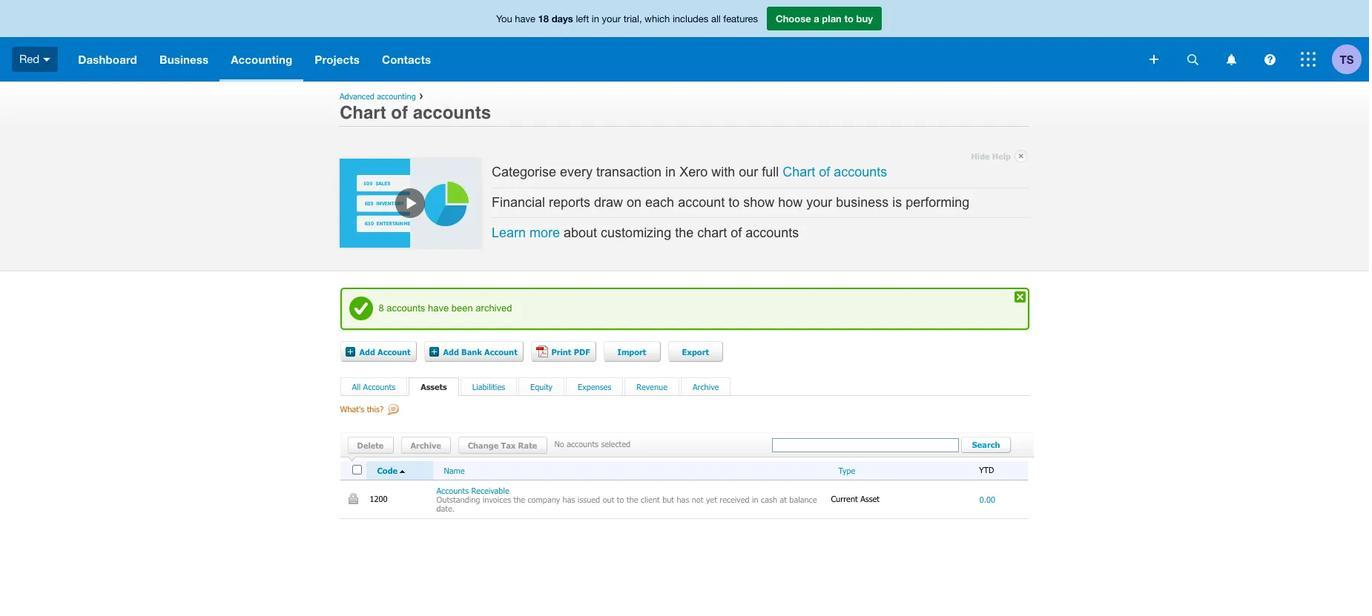 Task type: describe. For each thing, give the bounding box(es) containing it.
but
[[663, 495, 675, 504]]

accounting
[[231, 53, 293, 66]]

1 has from the left
[[563, 495, 575, 504]]

1 horizontal spatial chart
[[783, 164, 816, 179]]

code
[[377, 466, 398, 475]]

to inside accounts receivable outstanding invoices the company has issued out to the client but has not yet received in cash at balance date.
[[617, 495, 624, 504]]

banner containing ts
[[0, 0, 1370, 82]]

projects
[[315, 53, 360, 66]]

print pdf
[[552, 347, 590, 357]]

accounts down show
[[746, 226, 799, 241]]

name link
[[444, 466, 465, 475]]

features
[[724, 13, 758, 24]]

contacts button
[[371, 37, 442, 82]]

full
[[762, 164, 779, 179]]

tax
[[501, 441, 516, 450]]

customizing
[[601, 226, 672, 241]]

business
[[836, 195, 889, 210]]

red
[[19, 53, 40, 65]]

on
[[627, 195, 642, 210]]

›
[[419, 89, 423, 102]]

accounts right 8
[[387, 302, 425, 314]]

delete link
[[348, 437, 394, 454]]

categorise every transaction in xero with our full chart of accounts
[[492, 164, 888, 179]]

2 account from the left
[[485, 347, 518, 357]]

1 vertical spatial of
[[819, 164, 831, 179]]

business
[[160, 53, 209, 66]]

to inside banner
[[845, 13, 854, 24]]

chart of accounts link
[[783, 164, 888, 179]]

add bank account link
[[424, 341, 524, 362]]

dashboard
[[78, 53, 137, 66]]

choose
[[776, 13, 812, 24]]

revenue link
[[637, 382, 668, 391]]

ts button
[[1333, 37, 1370, 82]]

financial reports draw on each account to show how your business is performing
[[492, 195, 970, 210]]

plan
[[822, 13, 842, 24]]

this?
[[367, 405, 384, 414]]

transaction
[[597, 164, 662, 179]]

invoices
[[483, 495, 511, 504]]

0.00 link
[[980, 495, 996, 504]]

current asset
[[831, 494, 883, 504]]

issued
[[578, 495, 601, 504]]

export
[[682, 347, 709, 357]]

categorise
[[492, 164, 557, 179]]

choose a plan to buy
[[776, 13, 873, 24]]

you have 18 days left in your trial, which includes all features
[[496, 13, 758, 24]]

1 horizontal spatial your
[[807, 195, 833, 210]]

1200
[[370, 494, 390, 504]]

xero
[[680, 164, 708, 179]]

which
[[645, 13, 670, 24]]

accounts inside advanced accounting › chart of accounts
[[413, 102, 491, 123]]

all accounts link
[[352, 382, 396, 391]]

reports
[[549, 195, 591, 210]]

the for invoices
[[514, 495, 525, 504]]

all
[[712, 13, 721, 24]]

liabilities link
[[473, 382, 505, 391]]

0 horizontal spatial accounts
[[363, 382, 396, 391]]

advanced accounting link
[[340, 91, 416, 101]]

you cannot delete/archive system accounts. image
[[348, 493, 358, 504]]

liabilities
[[473, 382, 505, 391]]

1 vertical spatial to
[[729, 195, 740, 210]]

at
[[780, 495, 787, 504]]

rate
[[518, 441, 537, 450]]

accounts up business in the top of the page
[[834, 164, 888, 179]]

selected
[[601, 439, 631, 449]]

each
[[646, 195, 675, 210]]

with
[[712, 164, 736, 179]]

accounting
[[377, 91, 416, 101]]

import link
[[604, 341, 661, 362]]

show
[[744, 195, 775, 210]]

import
[[618, 347, 647, 357]]

business button
[[148, 37, 220, 82]]

expenses
[[578, 382, 612, 391]]

1 horizontal spatial the
[[627, 495, 639, 504]]

accounts receivable outstanding invoices the company has issued out to the client but has not yet received in cash at balance date.
[[437, 486, 817, 513]]

cash
[[761, 495, 778, 504]]

you
[[496, 13, 513, 24]]

out
[[603, 495, 615, 504]]

no accounts selected
[[555, 439, 631, 449]]

add bank account
[[443, 347, 518, 357]]

code link
[[377, 466, 429, 478]]

days
[[552, 13, 573, 24]]

hide help link
[[972, 148, 1028, 165]]

assets link
[[421, 382, 447, 391]]

add for add bank account
[[443, 347, 459, 357]]

equity
[[531, 382, 553, 391]]

your inside you have 18 days left in your trial, which includes all features
[[602, 13, 621, 24]]

client
[[641, 495, 660, 504]]

print
[[552, 347, 572, 357]]

accounts right "no"
[[567, 439, 599, 449]]



Task type: locate. For each thing, give the bounding box(es) containing it.
0 horizontal spatial account
[[378, 347, 411, 357]]

all
[[352, 382, 361, 391]]

hide
[[972, 151, 990, 161]]

0 horizontal spatial your
[[602, 13, 621, 24]]

has left issued
[[563, 495, 575, 504]]

a
[[814, 13, 820, 24]]

chart down advanced
[[340, 102, 386, 123]]

1 horizontal spatial has
[[677, 495, 690, 504]]

account
[[378, 347, 411, 357], [485, 347, 518, 357]]

banner
[[0, 0, 1370, 82]]

chart
[[698, 226, 727, 241]]

the
[[675, 226, 694, 241], [514, 495, 525, 504], [627, 495, 639, 504]]

2 vertical spatial of
[[731, 226, 742, 241]]

the left client
[[627, 495, 639, 504]]

draw
[[594, 195, 623, 210]]

advanced accounting › chart of accounts
[[340, 89, 491, 123]]

name
[[444, 466, 465, 475]]

add account link
[[340, 341, 417, 362]]

of right chart
[[731, 226, 742, 241]]

balance
[[790, 495, 817, 504]]

2 vertical spatial in
[[752, 495, 759, 504]]

1 horizontal spatial archive link
[[693, 382, 719, 391]]

of down accounting
[[391, 102, 408, 123]]

have inside you have 18 days left in your trial, which includes all features
[[515, 13, 536, 24]]

2 horizontal spatial to
[[845, 13, 854, 24]]

contacts
[[382, 53, 431, 66]]

0 horizontal spatial of
[[391, 102, 408, 123]]

company
[[528, 495, 560, 504]]

18
[[538, 13, 549, 24]]

0 vertical spatial of
[[391, 102, 408, 123]]

of
[[391, 102, 408, 123], [819, 164, 831, 179], [731, 226, 742, 241]]

archive down the export
[[693, 382, 719, 391]]

has left not
[[677, 495, 690, 504]]

to left buy
[[845, 13, 854, 24]]

0 vertical spatial have
[[515, 13, 536, 24]]

1 horizontal spatial to
[[729, 195, 740, 210]]

the left chart
[[675, 226, 694, 241]]

0 vertical spatial to
[[845, 13, 854, 24]]

accounts
[[413, 102, 491, 123], [834, 164, 888, 179], [746, 226, 799, 241], [387, 302, 425, 314], [567, 439, 599, 449]]

archive link down the export
[[693, 382, 719, 391]]

accounts receivable link
[[437, 486, 510, 495]]

to right "out"
[[617, 495, 624, 504]]

have left been on the left
[[428, 302, 449, 314]]

every
[[560, 164, 593, 179]]

1 account from the left
[[378, 347, 411, 357]]

what's this? link
[[340, 405, 400, 425]]

what's
[[340, 405, 365, 414]]

add for add account
[[360, 347, 375, 357]]

accounts right the all
[[363, 382, 396, 391]]

to
[[845, 13, 854, 24], [729, 195, 740, 210], [617, 495, 624, 504]]

account up all accounts
[[378, 347, 411, 357]]

the for customizing
[[675, 226, 694, 241]]

1 horizontal spatial accounts
[[437, 486, 469, 495]]

accounts down › on the left of page
[[413, 102, 491, 123]]

svg image
[[1302, 52, 1316, 67], [1188, 54, 1199, 65], [1227, 54, 1237, 65], [1265, 54, 1276, 65], [1150, 55, 1159, 64], [43, 58, 51, 61]]

1 horizontal spatial add
[[443, 347, 459, 357]]

assets
[[421, 382, 447, 391]]

add account
[[360, 347, 411, 357]]

2 add from the left
[[443, 347, 459, 357]]

svg image inside red popup button
[[43, 58, 51, 61]]

0 vertical spatial accounts
[[363, 382, 396, 391]]

1 add from the left
[[360, 347, 375, 357]]

1 vertical spatial have
[[428, 302, 449, 314]]

accounts inside accounts receivable outstanding invoices the company has issued out to the client but has not yet received in cash at balance date.
[[437, 486, 469, 495]]

current
[[831, 494, 858, 504]]

chart right full
[[783, 164, 816, 179]]

equity link
[[531, 382, 553, 391]]

2 horizontal spatial the
[[675, 226, 694, 241]]

not
[[692, 495, 704, 504]]

your
[[602, 13, 621, 24], [807, 195, 833, 210]]

account right bank
[[485, 347, 518, 357]]

to left show
[[729, 195, 740, 210]]

red button
[[0, 37, 67, 82]]

2 vertical spatial to
[[617, 495, 624, 504]]

1 vertical spatial chart
[[783, 164, 816, 179]]

None checkbox
[[352, 465, 362, 475]]

projects button
[[304, 37, 371, 82]]

in
[[592, 13, 600, 24], [666, 164, 676, 179], [752, 495, 759, 504]]

learn
[[492, 226, 526, 241]]

2 horizontal spatial of
[[819, 164, 831, 179]]

left
[[576, 13, 589, 24]]

0 horizontal spatial archive link
[[401, 437, 451, 454]]

archive link
[[693, 382, 719, 391], [401, 437, 451, 454]]

8
[[379, 302, 384, 314]]

received
[[720, 495, 750, 504]]

financial
[[492, 195, 545, 210]]

search
[[973, 440, 1001, 449]]

your right how
[[807, 195, 833, 210]]

1 horizontal spatial account
[[485, 347, 518, 357]]

add
[[360, 347, 375, 357], [443, 347, 459, 357]]

accounting button
[[220, 37, 304, 82]]

1 horizontal spatial archive
[[693, 382, 719, 391]]

accounts
[[363, 382, 396, 391], [437, 486, 469, 495]]

0 horizontal spatial to
[[617, 495, 624, 504]]

revenue
[[637, 382, 668, 391]]

1 vertical spatial archive link
[[401, 437, 451, 454]]

no
[[555, 439, 565, 449]]

add left bank
[[443, 347, 459, 357]]

2 has from the left
[[677, 495, 690, 504]]

delete
[[357, 441, 384, 450]]

0 vertical spatial chart
[[340, 102, 386, 123]]

0 vertical spatial in
[[592, 13, 600, 24]]

None text field
[[772, 438, 959, 452]]

8 accounts have been archived
[[379, 302, 512, 314]]

in left xero
[[666, 164, 676, 179]]

1 vertical spatial your
[[807, 195, 833, 210]]

search button
[[962, 437, 1012, 455]]

about
[[564, 226, 597, 241]]

account
[[678, 195, 725, 210]]

hide help
[[972, 151, 1011, 161]]

0 horizontal spatial has
[[563, 495, 575, 504]]

1 horizontal spatial of
[[731, 226, 742, 241]]

advanced
[[340, 91, 375, 101]]

type
[[839, 466, 856, 475]]

has
[[563, 495, 575, 504], [677, 495, 690, 504]]

archive link up code link
[[401, 437, 451, 454]]

expenses link
[[578, 382, 612, 391]]

0 vertical spatial archive
[[693, 382, 719, 391]]

your left trial,
[[602, 13, 621, 24]]

chart inside advanced accounting › chart of accounts
[[340, 102, 386, 123]]

of right full
[[819, 164, 831, 179]]

of inside advanced accounting › chart of accounts
[[391, 102, 408, 123]]

the right invoices at the left of page
[[514, 495, 525, 504]]

change
[[468, 441, 499, 450]]

0 horizontal spatial archive
[[411, 441, 441, 450]]

accounts up 'date.'
[[437, 486, 469, 495]]

1 horizontal spatial have
[[515, 13, 536, 24]]

have
[[515, 13, 536, 24], [428, 302, 449, 314]]

learn more link
[[492, 226, 560, 241]]

all accounts
[[352, 382, 396, 391]]

1 vertical spatial archive
[[411, 441, 441, 450]]

0 horizontal spatial have
[[428, 302, 449, 314]]

0 vertical spatial archive link
[[693, 382, 719, 391]]

yet
[[706, 495, 717, 504]]

in left cash
[[752, 495, 759, 504]]

our
[[739, 164, 759, 179]]

how
[[779, 195, 803, 210]]

is
[[893, 195, 903, 210]]

0 horizontal spatial chart
[[340, 102, 386, 123]]

0 horizontal spatial in
[[592, 13, 600, 24]]

archive up code link
[[411, 441, 441, 450]]

help
[[993, 151, 1011, 161]]

print pdf link
[[531, 341, 596, 362]]

2 horizontal spatial in
[[752, 495, 759, 504]]

pdf
[[574, 347, 590, 357]]

have left 18
[[515, 13, 536, 24]]

in inside accounts receivable outstanding invoices the company has issued out to the client but has not yet received in cash at balance date.
[[752, 495, 759, 504]]

1 vertical spatial in
[[666, 164, 676, 179]]

1 vertical spatial accounts
[[437, 486, 469, 495]]

in right left
[[592, 13, 600, 24]]

add up all accounts
[[360, 347, 375, 357]]

1 horizontal spatial in
[[666, 164, 676, 179]]

in inside you have 18 days left in your trial, which includes all features
[[592, 13, 600, 24]]

0 horizontal spatial add
[[360, 347, 375, 357]]

ts
[[1341, 52, 1355, 66]]

been
[[452, 302, 473, 314]]

0 horizontal spatial the
[[514, 495, 525, 504]]

0 vertical spatial your
[[602, 13, 621, 24]]



Task type: vqa. For each thing, say whether or not it's contained in the screenshot.
YTD
yes



